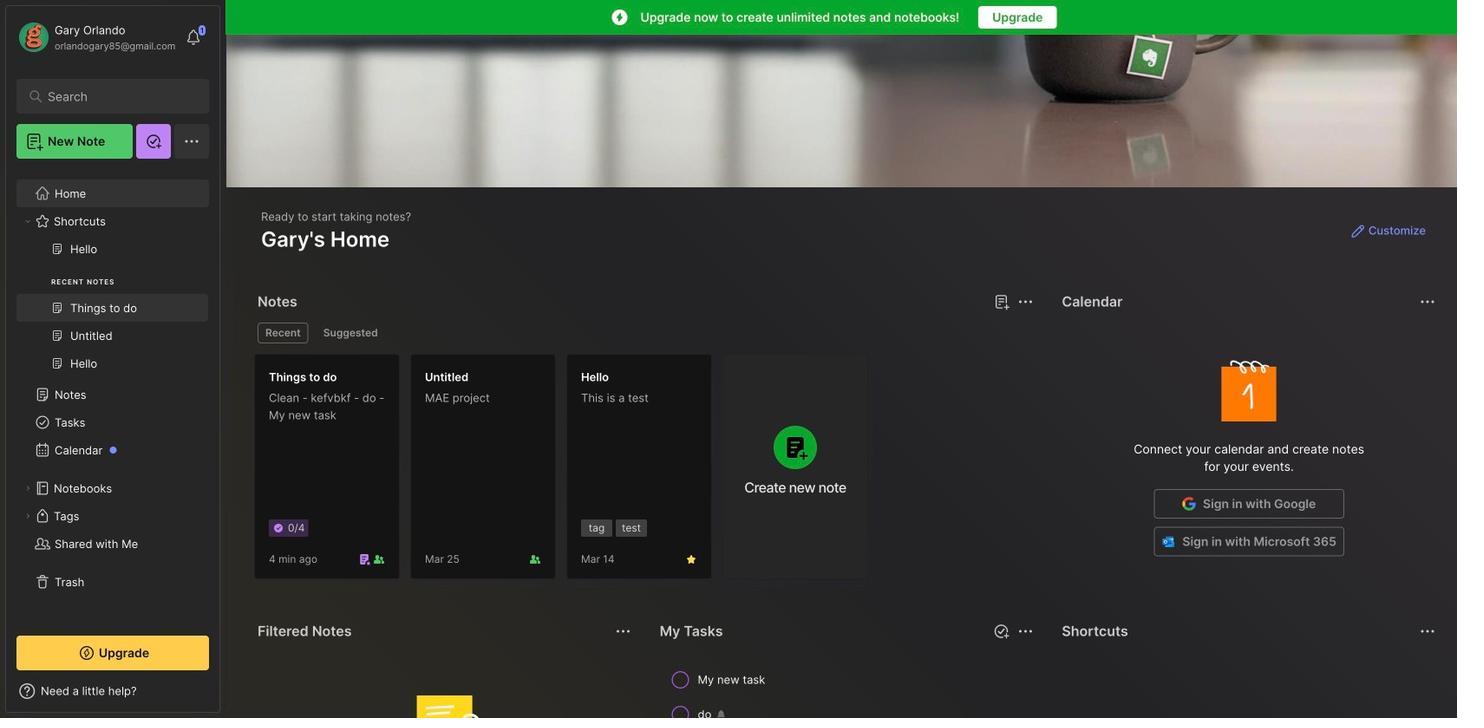 Task type: describe. For each thing, give the bounding box(es) containing it.
none search field inside main element
[[48, 86, 186, 107]]

click to collapse image
[[219, 686, 232, 707]]

group inside tree
[[16, 235, 208, 388]]

WHAT'S NEW field
[[6, 677, 219, 705]]

0 vertical spatial row group
[[254, 354, 879, 590]]

2 tab from the left
[[315, 323, 386, 343]]

Account field
[[16, 20, 175, 55]]

Search text field
[[48, 88, 186, 105]]



Task type: vqa. For each thing, say whether or not it's contained in the screenshot.
4th row from the bottom of the page
no



Task type: locate. For each thing, give the bounding box(es) containing it.
0 horizontal spatial tab
[[258, 323, 309, 343]]

None search field
[[48, 86, 186, 107]]

tab
[[258, 323, 309, 343], [315, 323, 386, 343]]

1 vertical spatial more actions image
[[613, 621, 634, 642]]

new task image
[[992, 623, 1010, 640]]

0 horizontal spatial more actions image
[[613, 621, 634, 642]]

expand tags image
[[23, 511, 33, 521]]

1 horizontal spatial more actions image
[[1417, 291, 1438, 312]]

more actions image
[[1417, 291, 1438, 312], [613, 621, 634, 642]]

1 horizontal spatial tab
[[315, 323, 386, 343]]

tree inside main element
[[6, 169, 219, 620]]

tree
[[6, 169, 219, 620]]

more actions image
[[1417, 621, 1438, 642]]

1 tab from the left
[[258, 323, 309, 343]]

row group
[[254, 354, 879, 590], [656, 663, 1038, 718]]

0 vertical spatial more actions image
[[1417, 291, 1438, 312]]

main element
[[0, 0, 225, 718]]

tab list
[[258, 323, 1031, 343]]

1 vertical spatial row group
[[656, 663, 1038, 718]]

group
[[16, 235, 208, 388]]

More actions field
[[1415, 290, 1440, 314], [611, 619, 635, 644], [1415, 619, 1440, 644]]

expand notebooks image
[[23, 483, 33, 493]]

grid grid
[[1058, 652, 1440, 718]]



